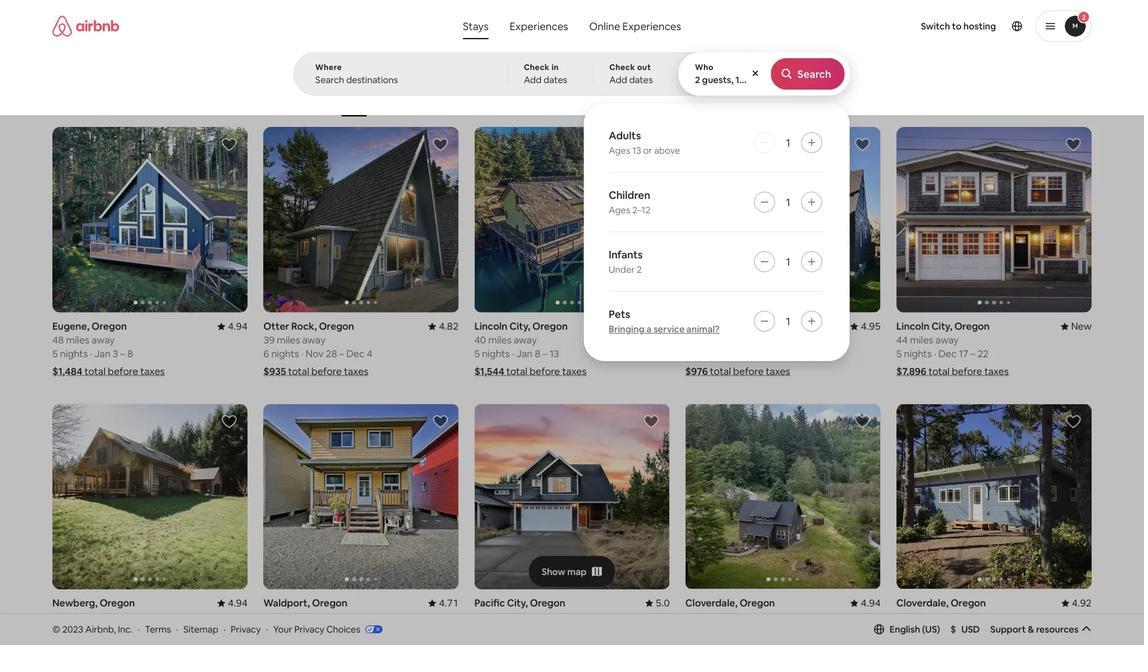 Task type: describe. For each thing, give the bounding box(es) containing it.
oregon inside the waldport, oregon 44 miles away 5 nights · nov 12 – 17
[[312, 597, 348, 610]]

total inside lincoln city, oregon 44 miles away 5 nights · dec 17 – 22 $7,896 total before taxes
[[929, 365, 950, 378]]

check in add dates
[[524, 62, 567, 86]]

· inside lincoln city, oregon 44 miles away 5 nights · dec 17 – 22 $7,896 total before taxes
[[934, 348, 937, 360]]

5.0
[[656, 597, 670, 610]]

54
[[897, 611, 908, 624]]

jan inside the lincoln city, oregon 40 miles away 5 nights · jan 8 – 13 $1,544 total before taxes
[[517, 348, 533, 360]]

adults
[[609, 129, 641, 142]]

4.92
[[1072, 597, 1092, 610]]

otter rock, oregon 39 miles away 6 nights · nov 28 – dec 4 $935 total before taxes
[[263, 320, 373, 378]]

2 button
[[1036, 10, 1092, 42]]

40
[[475, 334, 486, 347]]

profile element
[[703, 0, 1092, 52]]

(us)
[[922, 624, 940, 636]]

pacific city, oregon 52 miles away
[[475, 597, 565, 624]]

pet
[[777, 74, 792, 86]]

terms link
[[145, 624, 171, 636]]

2 experiences from the left
[[623, 19, 681, 33]]

lincoln city, oregon 44 miles away 5 nights · dec 17 – 22 $7,896 total before taxes
[[897, 320, 1009, 378]]

support & resources
[[991, 624, 1079, 636]]

oregon inside the lincoln city, oregon 40 miles away 5 nights · jan 8 – 13 $1,544 total before taxes
[[533, 320, 568, 333]]

$1,544
[[475, 365, 504, 378]]

dates for check in add dates
[[544, 74, 567, 86]]

away inside eugene, oregon 43 miles away
[[725, 334, 748, 347]]

homes for historical homes
[[751, 97, 776, 107]]

· inside newberg, oregon 53 miles away 5 nights · nov 25 – 30
[[90, 625, 92, 638]]

53
[[52, 611, 63, 624]]

airbnb,
[[85, 624, 116, 636]]

4.95 out of 5 average rating image
[[851, 320, 881, 333]]

inc.
[[118, 624, 133, 636]]

support & resources button
[[991, 624, 1092, 636]]

· inside cloverdale, oregon 54 miles away 5 nights · nov 12 – 17
[[934, 625, 937, 638]]

show map button
[[529, 557, 616, 588]]

cloverdale, for 52
[[686, 597, 738, 610]]

under
[[609, 264, 635, 276]]

skiing
[[804, 97, 826, 107]]

dec inside lincoln city, oregon 44 miles away 5 nights · dec 17 – 22 $7,896 total before taxes
[[939, 348, 957, 360]]

infant,
[[742, 74, 769, 86]]

jan inside eugene, oregon 48 miles away 5 nights · jan 3 – 8 $1,484 total before taxes
[[94, 348, 111, 360]]

4.94 out of 5 average rating image
[[217, 597, 248, 610]]

– inside cloverdale, oregon 54 miles away 5 nights · nov 12 – 17
[[970, 625, 975, 638]]

english (us) button
[[874, 624, 940, 636]]

trending
[[659, 97, 691, 107]]

eugene, for 48
[[52, 320, 89, 333]]

$1,484
[[52, 365, 82, 378]]

22
[[978, 348, 989, 360]]

4.71
[[439, 597, 459, 610]]

4.71 out of 5 average rating image
[[429, 597, 459, 610]]

add to wishlist: eugene, oregon image for 4.94
[[222, 137, 237, 153]]

eugene, for 43
[[686, 320, 723, 333]]

in
[[552, 62, 559, 72]]

5 for newberg, oregon 53 miles away 5 nights · nov 25 – 30
[[52, 625, 58, 638]]

30
[[135, 625, 146, 638]]

dec inside otter rock, oregon 39 miles away 6 nights · nov 28 – dec 4 $935 total before taxes
[[346, 348, 365, 360]]

waldport, oregon 44 miles away 5 nights · nov 12 – 17
[[263, 597, 354, 638]]

cloverdale, oregon 54 miles away 5 nights · nov 12 – 17
[[897, 597, 987, 638]]

taxes inside otter rock, oregon 39 miles away 6 nights · nov 28 – dec 4 $935 total before taxes
[[344, 365, 368, 378]]

2 privacy from the left
[[294, 624, 324, 636]]

1 horizontal spatial 4.94 out of 5 average rating image
[[851, 597, 881, 610]]

map
[[567, 566, 587, 578]]

english (us)
[[890, 624, 940, 636]]

4.82
[[439, 320, 459, 333]]

total inside otter rock, oregon 39 miles away 6 nights · nov 28 – dec 4 $935 total before taxes
[[288, 365, 309, 378]]

bringing
[[609, 324, 645, 335]]

experiences button
[[499, 13, 579, 39]]

5 inside the lincoln city, oregon 40 miles away 5 nights · jan 8 – 13 $1,544 total before taxes
[[475, 348, 480, 360]]

nights inside otter rock, oregon 39 miles away 6 nights · nov 28 – dec 4 $935 total before taxes
[[271, 348, 299, 360]]

5 for waldport, oregon 44 miles away 5 nights · nov 12 – 17
[[263, 625, 269, 638]]

switch
[[921, 20, 950, 32]]

4.94 for cloverdale, oregon 52 miles away
[[861, 597, 881, 610]]

terms · sitemap · privacy ·
[[145, 624, 268, 636]]

stays button
[[453, 13, 499, 39]]

hosting
[[964, 20, 996, 32]]

$ usd
[[951, 624, 980, 636]]

away inside lincoln city, oregon 44 miles away 5 nights · dec 17 – 22 $7,896 total before taxes
[[936, 334, 959, 347]]

check out add dates
[[610, 62, 653, 86]]

nights inside cloverdale, oregon 54 miles away 5 nights · nov 12 – 17
[[904, 625, 932, 638]]

none search field containing stays
[[294, 0, 851, 362]]

nov for waldport, oregon 44 miles away 5 nights · nov 12 – 17
[[306, 625, 323, 638]]

tiny
[[594, 97, 609, 107]]

a
[[647, 324, 652, 335]]

tiny homes
[[594, 97, 636, 107]]

lincoln for 44
[[897, 320, 930, 333]]

add for check out add dates
[[610, 74, 627, 86]]

add to wishlist: newberg, oregon image
[[222, 414, 237, 430]]

©
[[52, 624, 60, 636]]

oregon inside newberg, oregon 53 miles away 5 nights · nov 25 – 30
[[100, 597, 135, 610]]

miles inside the waldport, oregon 44 miles away 5 nights · nov 12 – 17
[[277, 611, 300, 624]]

5 for eugene, oregon 48 miles away 5 nights · jan 3 – 8 $1,484 total before taxes
[[52, 348, 58, 360]]

away inside otter rock, oregon 39 miles away 6 nights · nov 28 – dec 4 $935 total before taxes
[[302, 334, 326, 347]]

online
[[589, 19, 620, 33]]

5 for cloverdale, oregon 54 miles away 5 nights · nov 12 – 17
[[897, 625, 902, 638]]

17 inside lincoln city, oregon 44 miles away 5 nights · dec 17 – 22 $7,896 total before taxes
[[959, 348, 969, 360]]

5.0 out of 5 average rating image
[[645, 597, 670, 610]]

$976
[[686, 365, 708, 378]]

2–12
[[632, 204, 651, 216]]

guests,
[[702, 74, 734, 86]]

add to wishlist: cloverdale, oregon image for 4.92
[[1066, 414, 1082, 430]]

new
[[1072, 320, 1092, 333]]

your privacy choices link
[[273, 624, 383, 637]]

4.88
[[650, 320, 670, 333]]

ages for children
[[609, 204, 630, 216]]

8 inside the lincoln city, oregon 40 miles away 5 nights · jan 8 – 13 $1,544 total before taxes
[[535, 348, 541, 360]]

4.82 out of 5 average rating image
[[429, 320, 459, 333]]

1 for infants
[[786, 255, 791, 269]]

infants under 2
[[609, 248, 643, 276]]

away inside eugene, oregon 48 miles away 5 nights · jan 3 – 8 $1,484 total before taxes
[[92, 334, 115, 347]]

check for check in add dates
[[524, 62, 550, 72]]

city, for 44 miles away
[[932, 320, 953, 333]]

4.88 out of 5 average rating image
[[640, 320, 670, 333]]

before inside the lincoln city, oregon 40 miles away 5 nights · jan 8 – 13 $1,544 total before taxes
[[530, 365, 560, 378]]

52 inside cloverdale, oregon 52 miles away
[[686, 611, 697, 624]]

above
[[654, 145, 680, 157]]

oregon inside otter rock, oregon 39 miles away 6 nights · nov 28 – dec 4 $935 total before taxes
[[319, 320, 354, 333]]

eugene, oregon 48 miles away 5 nights · jan 3 – 8 $1,484 total before taxes
[[52, 320, 165, 378]]

· inside the waldport, oregon 44 miles away 5 nights · nov 12 – 17
[[301, 625, 303, 638]]

out
[[637, 62, 651, 72]]

miles inside cloverdale, oregon 54 miles away 5 nights · nov 12 – 17
[[910, 611, 933, 624]]

· inside otter rock, oregon 39 miles away 6 nights · nov 28 – dec 4 $935 total before taxes
[[301, 348, 304, 360]]

animal?
[[687, 324, 720, 335]]

miles inside eugene, oregon 48 miles away 5 nights · jan 3 – 8 $1,484 total before taxes
[[66, 334, 89, 347]]

44 inside lincoln city, oregon 44 miles away 5 nights · dec 17 – 22 $7,896 total before taxes
[[897, 334, 908, 347]]

5 inside lincoln city, oregon 44 miles away 5 nights · dec 17 – 22 $7,896 total before taxes
[[897, 348, 902, 360]]

terms
[[145, 624, 171, 636]]

· inside the lincoln city, oregon 40 miles away 5 nights · jan 8 – 13 $1,544 total before taxes
[[512, 348, 514, 360]]

sitemap
[[183, 624, 218, 636]]

4
[[367, 348, 373, 360]]

away inside the waldport, oregon 44 miles away 5 nights · nov 12 – 17
[[303, 611, 326, 624]]

1 for children
[[786, 196, 791, 209]]

· inside eugene, oregon 48 miles away 5 nights · jan 3 – 8 $1,484 total before taxes
[[90, 348, 92, 360]]

miles inside cloverdale, oregon 52 miles away
[[699, 611, 722, 624]]

pets bringing a service animal?
[[609, 308, 720, 335]]

away inside cloverdale, oregon 54 miles away 5 nights · nov 12 – 17
[[936, 611, 959, 624]]

6
[[263, 348, 269, 360]]

&
[[1028, 624, 1034, 636]]

taxes inside eugene, oregon 48 miles away 5 nights · jan 3 – 8 $1,484 total before taxes
[[140, 365, 165, 378]]

historical
[[714, 97, 749, 107]]

miles inside eugene, oregon 43 miles away
[[699, 334, 722, 347]]

2 inside infants under 2
[[637, 264, 642, 276]]

oregon inside cloverdale, oregon 54 miles away 5 nights · nov 12 – 17
[[951, 597, 986, 610]]

online experiences link
[[579, 13, 692, 39]]

nov inside otter rock, oregon 39 miles away 6 nights · nov 28 – dec 4 $935 total before taxes
[[306, 348, 324, 360]]

nights inside eugene, oregon 48 miles away 5 nights · jan 3 – 8 $1,484 total before taxes
[[60, 348, 88, 360]]

4 taxes from the left
[[766, 365, 790, 378]]

add for check in add dates
[[524, 74, 542, 86]]

your privacy choices
[[273, 624, 360, 636]]

2 inside dropdown button
[[1082, 13, 1086, 21]]

children ages 2–12
[[609, 188, 651, 216]]



Task type: locate. For each thing, give the bounding box(es) containing it.
nights inside newberg, oregon 53 miles away 5 nights · nov 25 – 30
[[60, 625, 88, 638]]

taxes inside lincoln city, oregon 44 miles away 5 nights · dec 17 – 22 $7,896 total before taxes
[[985, 365, 1009, 378]]

away inside cloverdale, oregon 52 miles away
[[724, 611, 747, 624]]

1 for adults
[[786, 136, 791, 149]]

5
[[52, 348, 58, 360], [475, 348, 480, 360], [897, 348, 902, 360], [52, 625, 58, 638], [263, 625, 269, 638], [897, 625, 902, 638]]

your
[[273, 624, 292, 636]]

cloverdale,
[[686, 597, 738, 610], [897, 597, 949, 610]]

1 check from the left
[[524, 62, 550, 72]]

0 horizontal spatial eugene,
[[52, 320, 89, 333]]

cloverdale, for 54
[[897, 597, 949, 610]]

1 horizontal spatial 8
[[535, 348, 541, 360]]

miles inside the lincoln city, oregon 40 miles away 5 nights · jan 8 – 13 $1,544 total before taxes
[[488, 334, 512, 347]]

1
[[736, 74, 740, 86], [771, 74, 775, 86], [786, 136, 791, 149], [786, 196, 791, 209], [786, 255, 791, 269], [786, 315, 791, 328]]

1 eugene, from the left
[[52, 320, 89, 333]]

1 8 from the left
[[127, 348, 133, 360]]

add to wishlist: lincoln city, oregon image
[[644, 137, 659, 153], [1066, 137, 1082, 153]]

1 horizontal spatial 17
[[959, 348, 969, 360]]

1 horizontal spatial 13
[[632, 145, 641, 157]]

4.94 left otter at left
[[228, 320, 248, 333]]

who 2 guests, 1 infant, 1 pet
[[695, 62, 792, 86]]

infants
[[609, 248, 643, 261]]

8 inside eugene, oregon 48 miles away 5 nights · jan 3 – 8 $1,484 total before taxes
[[127, 348, 133, 360]]

newberg,
[[52, 597, 98, 610]]

0 horizontal spatial add
[[524, 74, 542, 86]]

4 before from the left
[[733, 365, 764, 378]]

1 add to wishlist: eugene, oregon image from the left
[[222, 137, 237, 153]]

2 total from the left
[[507, 365, 528, 378]]

nights up $7,896
[[904, 348, 932, 360]]

2 taxes from the left
[[562, 365, 587, 378]]

1 horizontal spatial check
[[610, 62, 635, 72]]

total right $1,484
[[85, 365, 106, 378]]

2 12 from the left
[[959, 625, 968, 638]]

5 inside the waldport, oregon 44 miles away 5 nights · nov 12 – 17
[[263, 625, 269, 638]]

3 total from the left
[[288, 365, 309, 378]]

None search field
[[294, 0, 851, 362]]

taxes
[[140, 365, 165, 378], [562, 365, 587, 378], [344, 365, 368, 378], [766, 365, 790, 378], [985, 365, 1009, 378]]

1 horizontal spatial dec
[[939, 348, 957, 360]]

eugene, inside eugene, oregon 48 miles away 5 nights · jan 3 – 8 $1,484 total before taxes
[[52, 320, 89, 333]]

nights inside the waldport, oregon 44 miles away 5 nights · nov 12 – 17
[[271, 625, 299, 638]]

$7,896
[[897, 365, 927, 378]]

children
[[609, 188, 651, 202]]

1 for pets
[[786, 315, 791, 328]]

0 horizontal spatial jan
[[94, 348, 111, 360]]

nights down 53
[[60, 625, 88, 638]]

2 cloverdale, from the left
[[897, 597, 949, 610]]

5 inside newberg, oregon 53 miles away 5 nights · nov 25 – 30
[[52, 625, 58, 638]]

12 inside cloverdale, oregon 54 miles away 5 nights · nov 12 – 17
[[959, 625, 968, 638]]

2 dec from the left
[[939, 348, 957, 360]]

lincoln for 40
[[475, 320, 508, 333]]

2 add to wishlist: eugene, oregon image from the left
[[855, 137, 870, 153]]

city, inside the lincoln city, oregon 40 miles away 5 nights · jan 8 – 13 $1,544 total before taxes
[[510, 320, 531, 333]]

5 down 54
[[897, 625, 902, 638]]

17 for cloverdale, oregon 54 miles away 5 nights · nov 12 – 17
[[978, 625, 987, 638]]

check left "out"
[[610, 62, 635, 72]]

1 horizontal spatial 52
[[686, 611, 697, 624]]

nights inside the lincoln city, oregon 40 miles away 5 nights · jan 8 – 13 $1,544 total before taxes
[[482, 348, 510, 360]]

otter
[[263, 320, 289, 333]]

dates for check out add dates
[[629, 74, 653, 86]]

before inside lincoln city, oregon 44 miles away 5 nights · dec 17 – 22 $7,896 total before taxes
[[952, 365, 983, 378]]

– inside the waldport, oregon 44 miles away 5 nights · nov 12 – 17
[[337, 625, 342, 638]]

miles inside pacific city, oregon 52 miles away
[[488, 611, 511, 624]]

add to wishlist: cloverdale, oregon image for 4.94
[[855, 414, 870, 430]]

0 horizontal spatial lincoln
[[475, 320, 508, 333]]

1 jan from the left
[[94, 348, 111, 360]]

3
[[113, 348, 118, 360]]

total inside eugene, oregon 48 miles away 5 nights · jan 3 – 8 $1,484 total before taxes
[[85, 365, 106, 378]]

13 inside adults ages 13 or above
[[632, 145, 641, 157]]

4.92 out of 5 average rating image
[[1062, 597, 1092, 610]]

2
[[1082, 13, 1086, 21], [695, 74, 700, 86], [637, 264, 642, 276]]

1 horizontal spatial 12
[[959, 625, 968, 638]]

total right $1,544
[[507, 365, 528, 378]]

52 inside pacific city, oregon 52 miles away
[[475, 611, 485, 624]]

nov left 25
[[94, 625, 112, 638]]

–
[[120, 348, 125, 360], [543, 348, 548, 360], [339, 348, 344, 360], [971, 348, 976, 360], [128, 625, 132, 638], [337, 625, 342, 638], [970, 625, 975, 638]]

add to wishlist: waldport, oregon image
[[433, 414, 448, 430]]

0 horizontal spatial 13
[[550, 348, 559, 360]]

1 horizontal spatial lincoln
[[897, 320, 930, 333]]

ages for adults
[[609, 145, 630, 157]]

lincoln inside the lincoln city, oregon 40 miles away 5 nights · jan 8 – 13 $1,544 total before taxes
[[475, 320, 508, 333]]

2 8 from the left
[[535, 348, 541, 360]]

dec left 22
[[939, 348, 957, 360]]

stays tab panel
[[294, 52, 851, 362]]

1 privacy from the left
[[231, 624, 261, 636]]

0 horizontal spatial add to wishlist: lincoln city, oregon image
[[644, 137, 659, 153]]

4.94 up english (us) button
[[861, 597, 881, 610]]

check left "in"
[[524, 62, 550, 72]]

add to wishlist: eugene, oregon image for 4.95
[[855, 137, 870, 153]]

switch to hosting link
[[913, 12, 1004, 40]]

1 vertical spatial ages
[[609, 204, 630, 216]]

ages down children
[[609, 204, 630, 216]]

5 total from the left
[[929, 365, 950, 378]]

1 before from the left
[[108, 365, 138, 378]]

1 ages from the top
[[609, 145, 630, 157]]

3 taxes from the left
[[344, 365, 368, 378]]

1 12 from the left
[[326, 625, 335, 638]]

5 up $7,896
[[897, 348, 902, 360]]

group
[[52, 66, 867, 117], [52, 127, 248, 313], [263, 127, 459, 313], [475, 127, 670, 313], [686, 127, 881, 313], [897, 127, 1092, 313], [52, 404, 248, 590], [263, 404, 459, 590], [475, 404, 670, 590], [686, 404, 881, 590], [897, 404, 1092, 590]]

1 total from the left
[[85, 365, 106, 378]]

43
[[686, 334, 697, 347]]

show map
[[542, 566, 587, 578]]

1 horizontal spatial eugene,
[[686, 320, 723, 333]]

44 up the your
[[263, 611, 275, 624]]

total right $7,896
[[929, 365, 950, 378]]

nights up $1,544
[[482, 348, 510, 360]]

1 horizontal spatial 2
[[695, 74, 700, 86]]

ages inside children ages 2–12
[[609, 204, 630, 216]]

before down 3
[[108, 365, 138, 378]]

usd
[[962, 624, 980, 636]]

0 horizontal spatial cloverdale,
[[686, 597, 738, 610]]

eugene, up 43
[[686, 320, 723, 333]]

1 add to wishlist: cloverdale, oregon image from the left
[[855, 414, 870, 430]]

1 taxes from the left
[[140, 365, 165, 378]]

new place to stay image
[[1061, 320, 1092, 333]]

oregon inside pacific city, oregon 52 miles away
[[530, 597, 565, 610]]

choices
[[326, 624, 360, 636]]

0 horizontal spatial 4.94 out of 5 average rating image
[[217, 320, 248, 333]]

privacy down 4.94 out of 5 average rating image
[[231, 624, 261, 636]]

total right $935
[[288, 365, 309, 378]]

online experiences
[[589, 19, 681, 33]]

2 jan from the left
[[517, 348, 533, 360]]

2 lincoln from the left
[[897, 320, 930, 333]]

0 vertical spatial 4.94 out of 5 average rating image
[[217, 320, 248, 333]]

– inside otter rock, oregon 39 miles away 6 nights · nov 28 – dec 4 $935 total before taxes
[[339, 348, 344, 360]]

1 horizontal spatial add
[[610, 74, 627, 86]]

1 horizontal spatial dates
[[629, 74, 653, 86]]

before down 22
[[952, 365, 983, 378]]

4 total from the left
[[710, 365, 731, 378]]

5 before from the left
[[952, 365, 983, 378]]

add inside the check in add dates
[[524, 74, 542, 86]]

4.94 out of 5 average rating image
[[217, 320, 248, 333], [851, 597, 881, 610]]

17
[[959, 348, 969, 360], [344, 625, 354, 638], [978, 625, 987, 638]]

2 ages from the top
[[609, 204, 630, 216]]

1 vertical spatial 4.94 out of 5 average rating image
[[851, 597, 881, 610]]

5 down 53
[[52, 625, 58, 638]]

add down experiences "button"
[[524, 74, 542, 86]]

1 add to wishlist: lincoln city, oregon image from the left
[[644, 137, 659, 153]]

0 vertical spatial ages
[[609, 145, 630, 157]]

what can we help you find? tab list
[[453, 13, 579, 39]]

city,
[[510, 320, 531, 333], [932, 320, 953, 333], [507, 597, 528, 610]]

dates inside the check in add dates
[[544, 74, 567, 86]]

check inside check out add dates
[[610, 62, 635, 72]]

nov
[[306, 348, 324, 360], [94, 625, 112, 638], [306, 625, 323, 638], [939, 625, 957, 638]]

add inside check out add dates
[[610, 74, 627, 86]]

0 horizontal spatial 17
[[344, 625, 354, 638]]

jan
[[94, 348, 111, 360], [517, 348, 533, 360]]

1 lincoln from the left
[[475, 320, 508, 333]]

– inside lincoln city, oregon 44 miles away 5 nights · dec 17 – 22 $7,896 total before taxes
[[971, 348, 976, 360]]

sitemap link
[[183, 624, 218, 636]]

28
[[326, 348, 337, 360]]

0 horizontal spatial check
[[524, 62, 550, 72]]

13 inside the lincoln city, oregon 40 miles away 5 nights · jan 8 – 13 $1,544 total before taxes
[[550, 348, 559, 360]]

0 horizontal spatial 12
[[326, 625, 335, 638]]

total inside the lincoln city, oregon 40 miles away 5 nights · jan 8 – 13 $1,544 total before taxes
[[507, 365, 528, 378]]

nov for cloverdale, oregon 54 miles away 5 nights · nov 12 – 17
[[939, 625, 957, 638]]

homes for tiny homes
[[611, 97, 636, 107]]

dates down "in"
[[544, 74, 567, 86]]

0 horizontal spatial 44
[[263, 611, 275, 624]]

away inside newberg, oregon 53 miles away 5 nights · nov 25 – 30
[[91, 611, 114, 624]]

nights down 54
[[904, 625, 932, 638]]

stays
[[463, 19, 489, 33]]

0 vertical spatial 13
[[632, 145, 641, 157]]

0 horizontal spatial experiences
[[510, 19, 568, 33]]

eugene, up 48
[[52, 320, 89, 333]]

25
[[114, 625, 125, 638]]

44 inside the waldport, oregon 44 miles away 5 nights · nov 12 – 17
[[263, 611, 275, 624]]

homes down infant,
[[751, 97, 776, 107]]

lincoln up 40
[[475, 320, 508, 333]]

© 2023 airbnb, inc. ·
[[52, 624, 140, 636]]

2 add from the left
[[610, 74, 627, 86]]

show
[[542, 566, 566, 578]]

before down 28
[[311, 365, 342, 378]]

12 inside the waldport, oregon 44 miles away 5 nights · nov 12 – 17
[[326, 625, 335, 638]]

4.94 up privacy 'link'
[[228, 597, 248, 610]]

waldport,
[[263, 597, 310, 610]]

experiences up "out"
[[623, 19, 681, 33]]

1 vertical spatial 44
[[263, 611, 275, 624]]

resources
[[1036, 624, 1079, 636]]

nights inside lincoln city, oregon 44 miles away 5 nights · dec 17 – 22 $7,896 total before taxes
[[904, 348, 932, 360]]

privacy right the your
[[294, 624, 324, 636]]

add to wishlist: eugene, oregon image
[[222, 137, 237, 153], [855, 137, 870, 153]]

1 horizontal spatial cloverdale,
[[897, 597, 949, 610]]

before inside otter rock, oregon 39 miles away 6 nights · nov 28 – dec 4 $935 total before taxes
[[311, 365, 342, 378]]

taxes inside the lincoln city, oregon 40 miles away 5 nights · jan 8 – 13 $1,544 total before taxes
[[562, 365, 587, 378]]

4.94 for newberg, oregon 53 miles away 5 nights · nov 25 – 30
[[228, 597, 248, 610]]

2 horizontal spatial 2
[[1082, 13, 1086, 21]]

1 horizontal spatial jan
[[517, 348, 533, 360]]

nov left usd
[[939, 625, 957, 638]]

dec left 4
[[346, 348, 365, 360]]

2 dates from the left
[[629, 74, 653, 86]]

0 horizontal spatial 52
[[475, 611, 485, 624]]

away inside the lincoln city, oregon 40 miles away 5 nights · jan 8 – 13 $1,544 total before taxes
[[514, 334, 537, 347]]

0 horizontal spatial homes
[[611, 97, 636, 107]]

nov for newberg, oregon 53 miles away 5 nights · nov 25 – 30
[[94, 625, 112, 638]]

homes right tiny
[[611, 97, 636, 107]]

4.94
[[228, 320, 248, 333], [228, 597, 248, 610], [861, 597, 881, 610]]

5 down 40
[[475, 348, 480, 360]]

4.94 out of 5 average rating image up english (us) button
[[851, 597, 881, 610]]

17 inside the waldport, oregon 44 miles away 5 nights · nov 12 – 17
[[344, 625, 354, 638]]

oregon inside lincoln city, oregon 44 miles away 5 nights · dec 17 – 22 $7,896 total before taxes
[[955, 320, 990, 333]]

2 vertical spatial 2
[[637, 264, 642, 276]]

add to wishlist: lincoln city, oregon image right the adults
[[644, 137, 659, 153]]

0 horizontal spatial privacy
[[231, 624, 261, 636]]

44
[[897, 334, 908, 347], [263, 611, 275, 624]]

add up tiny homes
[[610, 74, 627, 86]]

1 horizontal spatial 44
[[897, 334, 908, 347]]

12 right $
[[959, 625, 968, 638]]

– inside newberg, oregon 53 miles away 5 nights · nov 25 – 30
[[128, 625, 132, 638]]

total right $976
[[710, 365, 731, 378]]

eugene,
[[52, 320, 89, 333], [686, 320, 723, 333]]

1 horizontal spatial experiences
[[623, 19, 681, 33]]

1 horizontal spatial add to wishlist: lincoln city, oregon image
[[1066, 137, 1082, 153]]

– inside the lincoln city, oregon 40 miles away 5 nights · jan 8 – 13 $1,544 total before taxes
[[543, 348, 548, 360]]

away inside pacific city, oregon 52 miles away
[[513, 611, 536, 624]]

17 inside cloverdale, oregon 54 miles away 5 nights · nov 12 – 17
[[978, 625, 987, 638]]

add to wishlist: otter rock, oregon image
[[433, 137, 448, 153]]

3 before from the left
[[311, 365, 342, 378]]

nov left 28
[[306, 348, 324, 360]]

dates inside check out add dates
[[629, 74, 653, 86]]

oregon inside eugene, oregon 43 miles away
[[725, 320, 760, 333]]

lincoln inside lincoln city, oregon 44 miles away 5 nights · dec 17 – 22 $7,896 total before taxes
[[897, 320, 930, 333]]

eugene, inside eugene, oregon 43 miles away
[[686, 320, 723, 333]]

0 vertical spatial 44
[[897, 334, 908, 347]]

before right $1,544
[[530, 365, 560, 378]]

group containing historical homes
[[52, 66, 867, 117]]

44 up $7,896
[[897, 334, 908, 347]]

39
[[263, 334, 275, 347]]

city, inside lincoln city, oregon 44 miles away 5 nights · dec 17 – 22 $7,896 total before taxes
[[932, 320, 953, 333]]

cloverdale, oregon 52 miles away
[[686, 597, 775, 624]]

lincoln city, oregon 40 miles away 5 nights · jan 8 – 13 $1,544 total before taxes
[[475, 320, 587, 378]]

ages inside adults ages 13 or above
[[609, 145, 630, 157]]

before down eugene, oregon 43 miles away
[[733, 365, 764, 378]]

1 dec from the left
[[346, 348, 365, 360]]

5 inside cloverdale, oregon 54 miles away 5 nights · nov 12 – 17
[[897, 625, 902, 638]]

miles inside newberg, oregon 53 miles away 5 nights · nov 25 – 30
[[66, 611, 89, 624]]

2 add to wishlist: cloverdale, oregon image from the left
[[1066, 414, 1082, 430]]

– inside eugene, oregon 48 miles away 5 nights · jan 3 – 8 $1,484 total before taxes
[[120, 348, 125, 360]]

2 before from the left
[[530, 365, 560, 378]]

cloverdale, right 5.0
[[686, 597, 738, 610]]

check for check out add dates
[[610, 62, 635, 72]]

2 52 from the left
[[686, 611, 697, 624]]

5 down 48
[[52, 348, 58, 360]]

cloverdale, inside cloverdale, oregon 54 miles away 5 nights · nov 12 – 17
[[897, 597, 949, 610]]

lincoln right 4.95
[[897, 320, 930, 333]]

1 horizontal spatial homes
[[751, 97, 776, 107]]

oregon inside eugene, oregon 48 miles away 5 nights · jan 3 – 8 $1,484 total before taxes
[[92, 320, 127, 333]]

service
[[654, 324, 685, 335]]

dates down "out"
[[629, 74, 653, 86]]

nov inside cloverdale, oregon 54 miles away 5 nights · nov 12 – 17
[[939, 625, 957, 638]]

pacific
[[475, 597, 505, 610]]

support
[[991, 624, 1026, 636]]

bringing a service animal? button
[[609, 324, 720, 335]]

miles inside lincoln city, oregon 44 miles away 5 nights · dec 17 – 22 $7,896 total before taxes
[[910, 334, 934, 347]]

cloverdale, up 54
[[897, 597, 949, 610]]

5 taxes from the left
[[985, 365, 1009, 378]]

historical homes
[[714, 97, 776, 107]]

who
[[695, 62, 714, 72]]

2 horizontal spatial 17
[[978, 625, 987, 638]]

0 horizontal spatial dec
[[346, 348, 365, 360]]

5 left the your
[[263, 625, 269, 638]]

oregon
[[92, 320, 127, 333], [533, 320, 568, 333], [319, 320, 354, 333], [725, 320, 760, 333], [955, 320, 990, 333], [100, 597, 135, 610], [530, 597, 565, 610], [312, 597, 348, 610], [740, 597, 775, 610], [951, 597, 986, 610]]

city, for 40 miles away
[[510, 320, 531, 333]]

1 52 from the left
[[475, 611, 485, 624]]

rock,
[[291, 320, 317, 333]]

homes
[[751, 97, 776, 107], [611, 97, 636, 107]]

0 horizontal spatial 2
[[637, 264, 642, 276]]

$976 total before taxes
[[686, 365, 790, 378]]

total
[[85, 365, 106, 378], [507, 365, 528, 378], [288, 365, 309, 378], [710, 365, 731, 378], [929, 365, 950, 378]]

12 right the your
[[326, 625, 335, 638]]

display total before taxes switch
[[1057, 83, 1081, 99]]

1 dates from the left
[[544, 74, 567, 86]]

1 experiences from the left
[[510, 19, 568, 33]]

1 vertical spatial 2
[[695, 74, 700, 86]]

nights up $1,484
[[60, 348, 88, 360]]

english
[[890, 624, 920, 636]]

4.95
[[861, 320, 881, 333]]

2 inside who 2 guests, 1 infant, 1 pet
[[695, 74, 700, 86]]

experiences up "in"
[[510, 19, 568, 33]]

switch to hosting
[[921, 20, 996, 32]]

oregon inside cloverdale, oregon 52 miles away
[[740, 597, 775, 610]]

12 for 54 miles away
[[959, 625, 968, 638]]

miles inside otter rock, oregon 39 miles away 6 nights · nov 28 – dec 4 $935 total before taxes
[[277, 334, 300, 347]]

eugene, oregon 43 miles away
[[686, 320, 760, 347]]

nights right 6
[[271, 348, 299, 360]]

ages down the adults
[[609, 145, 630, 157]]

48
[[52, 334, 64, 347]]

0 vertical spatial 2
[[1082, 13, 1086, 21]]

2 check from the left
[[610, 62, 635, 72]]

add to wishlist: lincoln city, oregon image for 4.88
[[644, 137, 659, 153]]

1 horizontal spatial add to wishlist: eugene, oregon image
[[855, 137, 870, 153]]

add to wishlist: lincoln city, oregon image down display total before taxes switch
[[1066, 137, 1082, 153]]

2023
[[62, 624, 83, 636]]

17 for waldport, oregon 44 miles away 5 nights · nov 12 – 17
[[344, 625, 354, 638]]

add to wishlist: cloverdale, oregon image
[[855, 414, 870, 430], [1066, 414, 1082, 430]]

nights down waldport, at the left
[[271, 625, 299, 638]]

nov left choices
[[306, 625, 323, 638]]

1 horizontal spatial privacy
[[294, 624, 324, 636]]

4.94 out of 5 average rating image left otter at left
[[217, 320, 248, 333]]

2 add to wishlist: lincoln city, oregon image from the left
[[1066, 137, 1082, 153]]

add to wishlist: pacific city, oregon image
[[644, 414, 659, 430]]

0 horizontal spatial add to wishlist: eugene, oregon image
[[222, 137, 237, 153]]

1 vertical spatial 13
[[550, 348, 559, 360]]

or
[[643, 145, 652, 157]]

city, inside pacific city, oregon 52 miles away
[[507, 597, 528, 610]]

1 cloverdale, from the left
[[686, 597, 738, 610]]

Where field
[[315, 74, 487, 86]]

0 horizontal spatial 8
[[127, 348, 133, 360]]

0 horizontal spatial add to wishlist: cloverdale, oregon image
[[855, 414, 870, 430]]

1 horizontal spatial add to wishlist: cloverdale, oregon image
[[1066, 414, 1082, 430]]

2 eugene, from the left
[[686, 320, 723, 333]]

$
[[951, 624, 956, 636]]

add to wishlist: lincoln city, oregon image for new
[[1066, 137, 1082, 153]]

dates
[[544, 74, 567, 86], [629, 74, 653, 86]]

before inside eugene, oregon 48 miles away 5 nights · jan 3 – 8 $1,484 total before taxes
[[108, 365, 138, 378]]

0 horizontal spatial dates
[[544, 74, 567, 86]]

$935
[[263, 365, 286, 378]]

12 for 44 miles away
[[326, 625, 335, 638]]

experiences inside "button"
[[510, 19, 568, 33]]

where
[[315, 62, 342, 72]]

1 add from the left
[[524, 74, 542, 86]]

5 inside eugene, oregon 48 miles away 5 nights · jan 3 – 8 $1,484 total before taxes
[[52, 348, 58, 360]]



Task type: vqa. For each thing, say whether or not it's contained in the screenshot.
Newberg, Oregon 53 miles away 5 nights · Nov 25 – 30 4.94
yes



